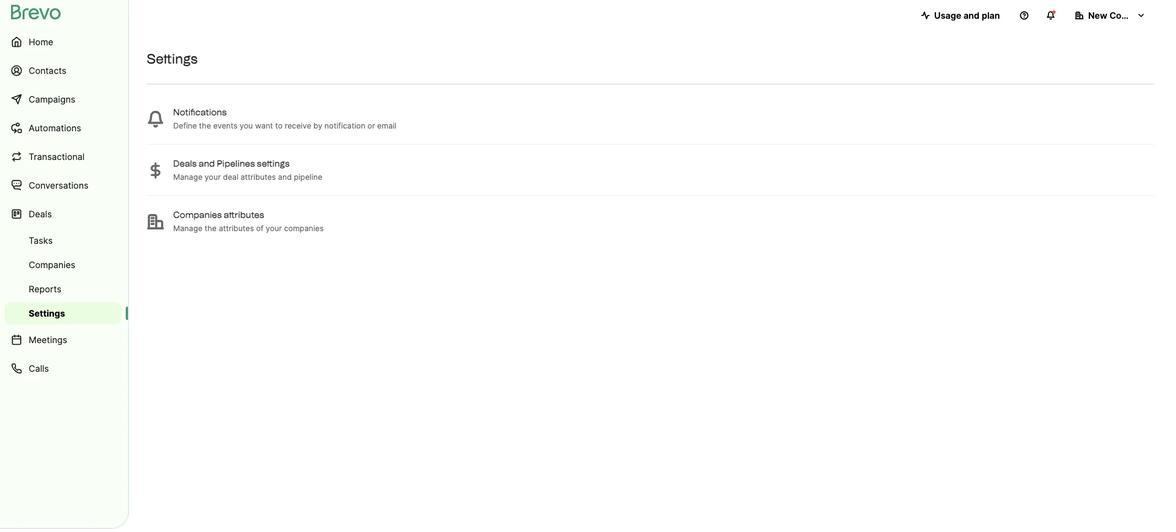 Task type: vqa. For each thing, say whether or not it's contained in the screenshot.
2nd Text dropdown button from the top
no



Task type: locate. For each thing, give the bounding box(es) containing it.
contacts
[[29, 65, 66, 76]]

deal
[[223, 172, 238, 181]]

your left deal
[[205, 172, 221, 181]]

the down notifications
[[199, 121, 211, 130]]

attributes inside "deals and pipelines settings manage your deal attributes and pipeline"
[[241, 172, 276, 181]]

the
[[199, 121, 211, 130], [205, 223, 217, 233]]

new company button
[[1067, 4, 1155, 26]]

deals
[[173, 158, 197, 169], [29, 209, 52, 220]]

settings
[[147, 51, 198, 67], [29, 308, 65, 319]]

or
[[368, 121, 375, 130]]

deals inside deals link
[[29, 209, 52, 220]]

1 vertical spatial your
[[266, 223, 282, 233]]

1 vertical spatial attributes
[[224, 209, 264, 220]]

automations
[[29, 122, 81, 134]]

companies for companies
[[29, 259, 75, 270]]

1 horizontal spatial deals
[[173, 158, 197, 169]]

your right of
[[266, 223, 282, 233]]

1 vertical spatial companies
[[29, 259, 75, 270]]

reports
[[29, 284, 61, 295]]

companies inside companies attributes manage the attributes of your companies
[[173, 209, 222, 220]]

and left "plan"
[[964, 10, 980, 21]]

pipeline
[[294, 172, 322, 181]]

and inside button
[[964, 10, 980, 21]]

1 vertical spatial and
[[199, 158, 215, 169]]

new
[[1089, 10, 1108, 21]]

companies for companies attributes manage the attributes of your companies
[[173, 209, 222, 220]]

events
[[213, 121, 238, 130]]

deals up tasks
[[29, 209, 52, 220]]

companies
[[173, 209, 222, 220], [29, 259, 75, 270]]

deals for deals
[[29, 209, 52, 220]]

0 vertical spatial manage
[[173, 172, 203, 181]]

1 vertical spatial the
[[205, 223, 217, 233]]

notifications
[[173, 107, 227, 117]]

1 vertical spatial manage
[[173, 223, 203, 233]]

of
[[256, 223, 264, 233]]

0 vertical spatial attributes
[[241, 172, 276, 181]]

plan
[[982, 10, 1000, 21]]

1 horizontal spatial settings
[[147, 51, 198, 67]]

conversations link
[[4, 172, 121, 199]]

meetings link
[[4, 327, 121, 353]]

companies
[[284, 223, 324, 233]]

attributes
[[241, 172, 276, 181], [224, 209, 264, 220], [219, 223, 254, 233]]

your
[[205, 172, 221, 181], [266, 223, 282, 233]]

0 horizontal spatial settings
[[29, 308, 65, 319]]

attributes down the settings
[[241, 172, 276, 181]]

meetings
[[29, 334, 67, 345]]

0 vertical spatial and
[[964, 10, 980, 21]]

usage
[[934, 10, 962, 21]]

usage and plan button
[[912, 4, 1009, 26]]

the inside the notifications define the events you want to receive by notification or email
[[199, 121, 211, 130]]

attributes up of
[[224, 209, 264, 220]]

deals for deals and pipelines settings manage your deal attributes and pipeline
[[173, 158, 197, 169]]

deals inside "deals and pipelines settings manage your deal attributes and pipeline"
[[173, 158, 197, 169]]

1 manage from the top
[[173, 172, 203, 181]]

contacts link
[[4, 57, 121, 84]]

by
[[314, 121, 322, 130]]

calls link
[[4, 355, 121, 382]]

1 horizontal spatial your
[[266, 223, 282, 233]]

automations link
[[4, 115, 121, 141]]

and down the settings
[[278, 172, 292, 181]]

manage inside "deals and pipelines settings manage your deal attributes and pipeline"
[[173, 172, 203, 181]]

0 horizontal spatial companies
[[29, 259, 75, 270]]

settings link
[[4, 302, 121, 324]]

reports link
[[4, 278, 121, 300]]

deals down define
[[173, 158, 197, 169]]

0 vertical spatial deals
[[173, 158, 197, 169]]

0 vertical spatial companies
[[173, 209, 222, 220]]

manage
[[173, 172, 203, 181], [173, 223, 203, 233]]

2 vertical spatial and
[[278, 172, 292, 181]]

deals and pipelines settings manage your deal attributes and pipeline
[[173, 158, 322, 181]]

transactional link
[[4, 143, 121, 170]]

1 vertical spatial deals
[[29, 209, 52, 220]]

0 vertical spatial settings
[[147, 51, 198, 67]]

the left of
[[205, 223, 217, 233]]

attributes left of
[[219, 223, 254, 233]]

0 vertical spatial the
[[199, 121, 211, 130]]

2 manage from the top
[[173, 223, 203, 233]]

and left pipelines
[[199, 158, 215, 169]]

1 horizontal spatial companies
[[173, 209, 222, 220]]

0 vertical spatial your
[[205, 172, 221, 181]]

0 horizontal spatial your
[[205, 172, 221, 181]]

0 horizontal spatial deals
[[29, 209, 52, 220]]

2 horizontal spatial and
[[964, 10, 980, 21]]

and
[[964, 10, 980, 21], [199, 158, 215, 169], [278, 172, 292, 181]]

want
[[255, 121, 273, 130]]

0 horizontal spatial and
[[199, 158, 215, 169]]

the inside companies attributes manage the attributes of your companies
[[205, 223, 217, 233]]



Task type: describe. For each thing, give the bounding box(es) containing it.
you
[[240, 121, 253, 130]]

1 vertical spatial settings
[[29, 308, 65, 319]]

campaigns
[[29, 94, 75, 105]]

companies attributes manage the attributes of your companies
[[173, 209, 324, 233]]

campaigns link
[[4, 86, 121, 113]]

deals link
[[4, 201, 121, 227]]

conversations
[[29, 180, 88, 191]]

tasks
[[29, 235, 53, 246]]

companies link
[[4, 254, 121, 276]]

new company
[[1089, 10, 1151, 21]]

manage inside companies attributes manage the attributes of your companies
[[173, 223, 203, 233]]

your inside "deals and pipelines settings manage your deal attributes and pipeline"
[[205, 172, 221, 181]]

to
[[275, 121, 283, 130]]

email
[[377, 121, 397, 130]]

and for deals
[[199, 158, 215, 169]]

transactional
[[29, 151, 85, 162]]

home link
[[4, 29, 121, 55]]

notification
[[325, 121, 365, 130]]

tasks link
[[4, 230, 121, 252]]

pipelines
[[217, 158, 255, 169]]

2 vertical spatial attributes
[[219, 223, 254, 233]]

settings
[[257, 158, 290, 169]]

home
[[29, 36, 53, 47]]

calls
[[29, 363, 49, 374]]

notifications define the events you want to receive by notification or email
[[173, 107, 397, 130]]

and for usage
[[964, 10, 980, 21]]

your inside companies attributes manage the attributes of your companies
[[266, 223, 282, 233]]

define
[[173, 121, 197, 130]]

usage and plan
[[934, 10, 1000, 21]]

company
[[1110, 10, 1151, 21]]

receive
[[285, 121, 311, 130]]

1 horizontal spatial and
[[278, 172, 292, 181]]



